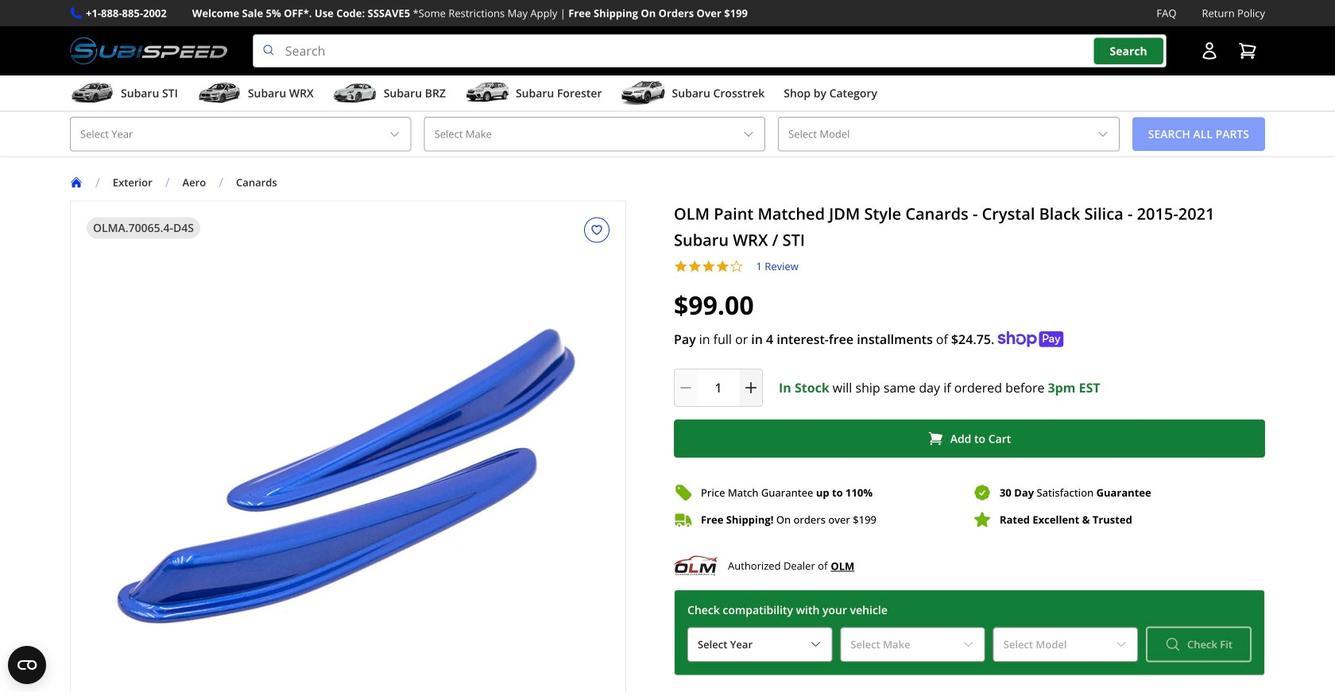 Task type: locate. For each thing, give the bounding box(es) containing it.
star image
[[716, 260, 730, 274]]

1 star image from the left
[[674, 260, 688, 274]]

star image
[[674, 260, 688, 274], [688, 260, 702, 274], [702, 260, 716, 274]]

1 vertical spatial select make button
[[841, 628, 986, 662]]

Select Make button
[[424, 117, 766, 151], [841, 628, 986, 662]]

search input field
[[253, 34, 1167, 68]]

0 vertical spatial select make button
[[424, 117, 766, 151]]

home image
[[70, 176, 83, 189]]

a subaru sti thumbnail image image
[[70, 81, 114, 105]]

1 horizontal spatial select make button
[[841, 628, 986, 662]]

0 horizontal spatial select make button
[[424, 117, 766, 151]]

0 vertical spatial select year button
[[70, 117, 411, 151]]

select year image
[[810, 638, 822, 651]]

select year image
[[388, 128, 401, 141]]

Select Year button
[[70, 117, 411, 151], [688, 628, 833, 662]]

empty star image
[[730, 260, 744, 274]]

a subaru brz thumbnail image image
[[333, 81, 377, 105]]

None number field
[[674, 369, 763, 407]]

0 horizontal spatial select year button
[[70, 117, 411, 151]]

1 horizontal spatial select year button
[[688, 628, 833, 662]]

sku: a.70065.4-d4s,,olm paint matched jdm style canards (crystal black silica), image
[[71, 295, 626, 663]]



Task type: vqa. For each thing, say whether or not it's contained in the screenshot.
Update at the left
no



Task type: describe. For each thing, give the bounding box(es) containing it.
decrement image
[[678, 380, 694, 396]]

a subaru crosstrek thumbnail image image
[[621, 81, 666, 105]]

a subaru forester thumbnail image image
[[465, 81, 510, 105]]

a subaru wrx thumbnail image image
[[197, 81, 242, 105]]

2 star image from the left
[[688, 260, 702, 274]]

shop pay image
[[998, 332, 1064, 347]]

1 vertical spatial select year button
[[688, 628, 833, 662]]

Select Model button
[[778, 117, 1120, 151]]

select make image
[[743, 128, 755, 141]]

select model image
[[1097, 128, 1110, 141]]

account image
[[1200, 41, 1219, 61]]

increment image
[[743, 380, 759, 396]]

olm image
[[674, 555, 719, 577]]

subispeed logo image
[[70, 34, 227, 68]]

3 star image from the left
[[702, 260, 716, 274]]

open widget image
[[8, 646, 46, 684]]



